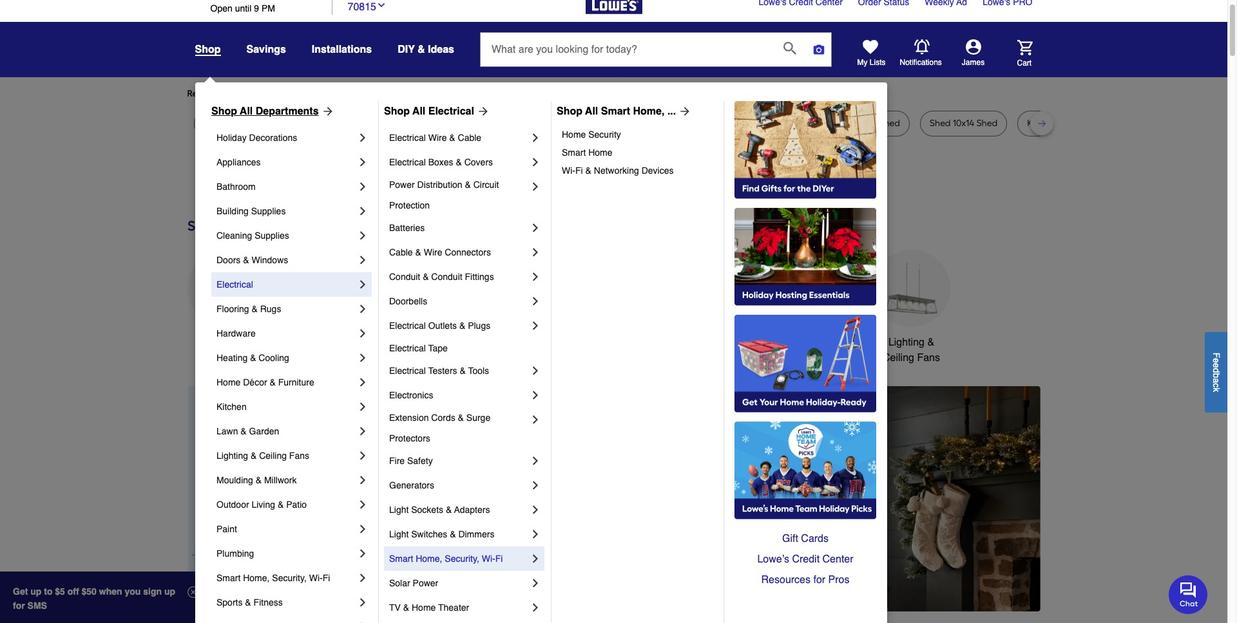 Task type: vqa. For each thing, say whether or not it's contained in the screenshot.
Cabinets in how much will painting my cabinets cost?
no



Task type: locate. For each thing, give the bounding box(es) containing it.
shed left the 10x14 on the right top of the page
[[930, 118, 951, 129]]

1 horizontal spatial arrow right image
[[676, 105, 692, 118]]

sports & fitness link
[[216, 591, 356, 615]]

security, up sports & fitness link
[[272, 573, 307, 584]]

cards
[[801, 534, 829, 545]]

chevron right image for cleaning supplies
[[356, 229, 369, 242]]

shop all smart home, ... link
[[557, 104, 692, 119]]

home, up sports & fitness
[[243, 573, 270, 584]]

power up protection
[[389, 180, 415, 190]]

2 shed from the left
[[879, 118, 900, 129]]

electrical for electrical testers & tools
[[389, 366, 426, 376]]

1 vertical spatial ceiling
[[259, 451, 287, 461]]

electrical for electrical wire & cable
[[389, 133, 426, 143]]

smart home, security, wi-fi link down the "light switches & dimmers"
[[389, 547, 529, 572]]

electrical inside 'link'
[[389, 157, 426, 168]]

sockets
[[411, 505, 443, 515]]

chevron right image for the moulding & millwork link
[[356, 474, 369, 487]]

2 vertical spatial fi
[[323, 573, 330, 584]]

power
[[389, 180, 415, 190], [413, 579, 438, 589]]

supplies inside cleaning supplies link
[[255, 231, 289, 241]]

0 horizontal spatial fi
[[323, 573, 330, 584]]

0 vertical spatial wire
[[428, 133, 447, 143]]

2 horizontal spatial shop
[[557, 106, 582, 117]]

0 vertical spatial ceiling
[[883, 352, 914, 364]]

1 horizontal spatial ceiling
[[883, 352, 914, 364]]

chevron right image for flooring & rugs
[[356, 303, 369, 316]]

supplies up windows
[[255, 231, 289, 241]]

0 horizontal spatial cable
[[389, 247, 413, 258]]

1 vertical spatial power
[[413, 579, 438, 589]]

0 vertical spatial fans
[[917, 352, 940, 364]]

wallpaper
[[326, 118, 369, 129]]

decorations inside button
[[394, 352, 449, 364]]

smart inside button
[[785, 337, 812, 349]]

flooring & rugs link
[[216, 297, 356, 322]]

wire down the interior
[[428, 133, 447, 143]]

search image
[[783, 42, 796, 55]]

1 horizontal spatial conduit
[[431, 272, 462, 282]]

chevron right image for extension cords & surge protectors link at the bottom left of page
[[529, 414, 542, 427]]

1 vertical spatial home,
[[416, 554, 442, 564]]

1 vertical spatial smart home
[[785, 337, 842, 349]]

for up shop all electrical
[[405, 88, 417, 99]]

1 horizontal spatial home,
[[416, 554, 442, 564]]

heating & cooling link
[[216, 346, 356, 370]]

electrical for electrical boxes & covers
[[389, 157, 426, 168]]

camera image
[[812, 43, 825, 56]]

0 vertical spatial smart home
[[562, 148, 612, 158]]

heating
[[216, 353, 248, 363]]

0 horizontal spatial smart home, security, wi-fi link
[[216, 566, 356, 591]]

0 vertical spatial kitchen
[[483, 337, 517, 349]]

1 horizontal spatial up
[[164, 587, 175, 597]]

kitchen
[[483, 337, 517, 349], [216, 402, 247, 412]]

0 vertical spatial light
[[389, 505, 409, 515]]

e up d
[[1211, 358, 1222, 363]]

1 horizontal spatial cable
[[458, 133, 481, 143]]

devices
[[642, 166, 674, 176]]

0 horizontal spatial bathroom
[[216, 182, 256, 192]]

until
[[235, 3, 252, 14]]

1 horizontal spatial lighting
[[888, 337, 925, 349]]

conduit down cable & wire connectors
[[431, 272, 462, 282]]

chevron right image for electrical boxes & covers
[[529, 156, 542, 169]]

chevron right image for bathroom
[[356, 180, 369, 193]]

0 vertical spatial bathroom
[[216, 182, 256, 192]]

doorbells
[[389, 296, 427, 307]]

lighting inside "button"
[[888, 337, 925, 349]]

supplies up the cleaning supplies
[[251, 206, 286, 216]]

chevron right image for doors & windows
[[356, 254, 369, 267]]

0 horizontal spatial arrow right image
[[474, 105, 490, 118]]

1 you from the left
[[304, 88, 320, 99]]

wi- down home security
[[562, 166, 575, 176]]

switches
[[411, 530, 447, 540]]

2 horizontal spatial fi
[[575, 166, 583, 176]]

chevron right image for paint link
[[356, 523, 369, 536]]

credit
[[792, 554, 820, 566]]

outdoor
[[780, 118, 815, 129]]

recommended searches for you
[[187, 88, 320, 99]]

home, down the switches at the left of page
[[416, 554, 442, 564]]

2 vertical spatial wi-
[[309, 573, 323, 584]]

chevron right image
[[529, 131, 542, 144], [356, 156, 369, 169], [529, 180, 542, 193], [356, 205, 369, 218], [356, 278, 369, 291], [529, 295, 542, 308], [529, 320, 542, 332], [356, 352, 369, 365], [529, 389, 542, 402], [356, 401, 369, 414], [529, 414, 542, 427], [356, 425, 369, 438], [529, 455, 542, 468], [356, 474, 369, 487], [356, 499, 369, 512], [529, 504, 542, 517], [356, 523, 369, 536], [529, 528, 542, 541], [356, 548, 369, 561], [529, 553, 542, 566], [356, 572, 369, 585], [529, 602, 542, 615], [356, 621, 369, 624]]

all
[[240, 106, 253, 117], [412, 106, 425, 117], [585, 106, 598, 117]]

lowe's home improvement logo image
[[585, 0, 642, 29]]

resources for pros
[[761, 575, 850, 586]]

2 vertical spatial home,
[[243, 573, 270, 584]]

supplies for building supplies
[[251, 206, 286, 216]]

1 light from the top
[[389, 505, 409, 515]]

electrical wire & cable
[[389, 133, 481, 143]]

distribution
[[417, 180, 462, 190]]

0 horizontal spatial up
[[30, 587, 41, 597]]

kitchen for kitchen faucets
[[483, 337, 517, 349]]

lowe's home team holiday picks. image
[[735, 422, 876, 520]]

1 horizontal spatial shop
[[384, 106, 410, 117]]

building supplies link
[[216, 199, 356, 224]]

2 all from the left
[[412, 106, 425, 117]]

70815
[[348, 1, 376, 13]]

shop up lawn mower
[[211, 106, 237, 117]]

wire inside cable & wire connectors link
[[424, 247, 442, 258]]

scroll to item #2 image
[[693, 589, 724, 594]]

0 horizontal spatial wi-
[[309, 573, 323, 584]]

bathroom
[[216, 182, 256, 192], [693, 337, 738, 349]]

electrical up christmas
[[389, 321, 426, 331]]

smart home, security, wi-fi link up fitness
[[216, 566, 356, 591]]

1 vertical spatial lighting & ceiling fans
[[216, 451, 309, 461]]

security, down light switches & dimmers link
[[445, 554, 479, 564]]

conduit up doorbells
[[389, 272, 420, 282]]

1 horizontal spatial bathroom
[[693, 337, 738, 349]]

1 horizontal spatial wi-
[[482, 554, 495, 564]]

doors
[[216, 255, 241, 265]]

3 shed from the left
[[930, 118, 951, 129]]

chevron right image for batteries
[[529, 222, 542, 235]]

all up the door interior on the top left of the page
[[412, 106, 425, 117]]

smart home, security, wi-fi down the "light switches & dimmers"
[[389, 554, 503, 564]]

storage
[[817, 118, 850, 129]]

electrical left boxes
[[389, 157, 426, 168]]

4 shed from the left
[[977, 118, 998, 129]]

holiday decorations link
[[216, 126, 356, 150]]

0 horizontal spatial smart home
[[562, 148, 612, 158]]

0 horizontal spatial smart home, security, wi-fi
[[216, 573, 330, 584]]

chevron right image for the power distribution & circuit protection link
[[529, 180, 542, 193]]

you up arrow right image
[[304, 88, 320, 99]]

0 vertical spatial appliances
[[216, 157, 261, 168]]

arrow right image inside shop all electrical link
[[474, 105, 490, 118]]

heating & cooling
[[216, 353, 289, 363]]

chevron right image for sports & fitness
[[356, 597, 369, 610]]

hardware
[[216, 329, 256, 339]]

protectors
[[389, 434, 430, 444]]

electrical up the electronics
[[389, 366, 426, 376]]

cart
[[1017, 58, 1032, 67]]

fi for right smart home, security, wi-fi link
[[495, 554, 503, 564]]

adapters
[[454, 505, 490, 515]]

kitchen inside button
[[483, 337, 517, 349]]

3 all from the left
[[585, 106, 598, 117]]

all for smart
[[585, 106, 598, 117]]

christmas
[[399, 337, 445, 349]]

lawn mower
[[203, 118, 256, 129]]

appliances up heating
[[201, 337, 251, 349]]

wi- down the 'plumbing' link
[[309, 573, 323, 584]]

sign
[[143, 587, 162, 597]]

light for light sockets & adapters
[[389, 505, 409, 515]]

1 vertical spatial bathroom
[[693, 337, 738, 349]]

decorations down peel
[[249, 133, 297, 143]]

cable up covers
[[458, 133, 481, 143]]

electrical up the interior
[[428, 106, 474, 117]]

fire safety link
[[389, 449, 529, 474]]

chevron right image for electrical wire & cable link
[[529, 131, 542, 144]]

kitchen for kitchen
[[216, 402, 247, 412]]

1 horizontal spatial all
[[412, 106, 425, 117]]

smart inside "link"
[[562, 148, 586, 158]]

0 vertical spatial fi
[[575, 166, 583, 176]]

None search field
[[480, 32, 832, 79]]

wi- down 'dimmers'
[[482, 554, 495, 564]]

a
[[1211, 378, 1222, 383]]

2 horizontal spatial all
[[585, 106, 598, 117]]

1 vertical spatial supplies
[[255, 231, 289, 241]]

chevron right image for solar power
[[529, 577, 542, 590]]

solar
[[389, 579, 410, 589]]

fi inside wi-fi & networking devices link
[[575, 166, 583, 176]]

shed for shed outdoor storage
[[757, 118, 778, 129]]

fi for left smart home, security, wi-fi link
[[323, 573, 330, 584]]

0 horizontal spatial shop
[[211, 106, 237, 117]]

2 light from the top
[[389, 530, 409, 540]]

chevron right image for the 'plumbing' link
[[356, 548, 369, 561]]

lowe's credit center
[[757, 554, 853, 566]]

home inside button
[[815, 337, 842, 349]]

cable & wire connectors
[[389, 247, 491, 258]]

2 you from the left
[[419, 88, 434, 99]]

0 vertical spatial cable
[[458, 133, 481, 143]]

fi left networking
[[575, 166, 583, 176]]

electrical left tape
[[389, 343, 426, 354]]

arrow right image inside the shop all smart home, ... link
[[676, 105, 692, 118]]

james
[[962, 58, 985, 67]]

1 vertical spatial fans
[[289, 451, 309, 461]]

fire safety
[[389, 456, 433, 466]]

chevron right image
[[356, 131, 369, 144], [529, 156, 542, 169], [356, 180, 369, 193], [529, 222, 542, 235], [356, 229, 369, 242], [529, 246, 542, 259], [356, 254, 369, 267], [529, 271, 542, 284], [356, 303, 369, 316], [356, 327, 369, 340], [529, 365, 542, 378], [356, 376, 369, 389], [356, 450, 369, 463], [529, 479, 542, 492], [529, 577, 542, 590], [356, 597, 369, 610]]

cable down batteries
[[389, 247, 413, 258]]

installations
[[312, 44, 372, 55]]

shed right the 10x14 on the right top of the page
[[977, 118, 998, 129]]

1 vertical spatial appliances
[[201, 337, 251, 349]]

security,
[[445, 554, 479, 564], [272, 573, 307, 584]]

door
[[399, 118, 419, 129]]

e up b
[[1211, 363, 1222, 368]]

smart home, security, wi-fi link
[[389, 547, 529, 572], [216, 566, 356, 591]]

plumbing
[[216, 549, 254, 559]]

arrow right image
[[319, 105, 334, 118]]

wire up conduit & conduit fittings on the left top of page
[[424, 247, 442, 258]]

you up shop all electrical
[[419, 88, 434, 99]]

cooling
[[259, 353, 289, 363]]

0 horizontal spatial you
[[304, 88, 320, 99]]

decorations down christmas
[[394, 352, 449, 364]]

2 shop from the left
[[384, 106, 410, 117]]

0 vertical spatial supplies
[[251, 206, 286, 216]]

1 horizontal spatial fans
[[917, 352, 940, 364]]

generators
[[389, 481, 434, 491]]

chevron right image for doorbells link
[[529, 295, 542, 308]]

sports & fitness
[[216, 598, 283, 608]]

1 vertical spatial wire
[[424, 247, 442, 258]]

2 horizontal spatial wi-
[[562, 166, 575, 176]]

0 vertical spatial lighting & ceiling fans
[[883, 337, 940, 364]]

outdoor living & patio
[[216, 500, 307, 510]]

$5
[[55, 587, 65, 597]]

b
[[1211, 373, 1222, 378]]

1 horizontal spatial fi
[[495, 554, 503, 564]]

0 horizontal spatial kitchen
[[216, 402, 247, 412]]

cable & wire connectors link
[[389, 240, 529, 265]]

generators link
[[389, 474, 529, 498]]

shed right storage
[[879, 118, 900, 129]]

shop button
[[195, 43, 221, 56]]

kitchen down plugs
[[483, 337, 517, 349]]

1 shop from the left
[[211, 106, 237, 117]]

light down generators
[[389, 505, 409, 515]]

1 vertical spatial security,
[[272, 573, 307, 584]]

home inside "link"
[[588, 148, 612, 158]]

arrow right image for shop all electrical
[[474, 105, 490, 118]]

stick
[[305, 118, 324, 129]]

9
[[254, 3, 259, 14]]

0 vertical spatial power
[[389, 180, 415, 190]]

kitchen up lawn at the bottom
[[216, 402, 247, 412]]

0 vertical spatial decorations
[[249, 133, 297, 143]]

arrow right image for shop all smart home, ...
[[676, 105, 692, 118]]

bathroom inside button
[[693, 337, 738, 349]]

0 horizontal spatial all
[[240, 106, 253, 117]]

for inside get up to $5 off $50 when you sign up for sms
[[13, 601, 25, 611]]

10x14
[[953, 118, 974, 129]]

lawn & garden link
[[216, 419, 356, 444]]

chevron right image for light switches & dimmers link
[[529, 528, 542, 541]]

home, left ...
[[633, 106, 665, 117]]

hardware link
[[216, 322, 356, 346]]

cart button
[[999, 40, 1033, 68]]

1 horizontal spatial kitchen
[[483, 337, 517, 349]]

up right sign
[[164, 587, 175, 597]]

shed left "outdoor"
[[757, 118, 778, 129]]

power inside "power distribution & circuit protection"
[[389, 180, 415, 190]]

0 horizontal spatial lighting & ceiling fans
[[216, 451, 309, 461]]

chevron right image for outdoor living & patio link
[[356, 499, 369, 512]]

1 vertical spatial kitchen
[[216, 402, 247, 412]]

chevron right image for conduit & conduit fittings
[[529, 271, 542, 284]]

0 vertical spatial wi-
[[562, 166, 575, 176]]

1 vertical spatial decorations
[[394, 352, 449, 364]]

fi down the 'plumbing' link
[[323, 573, 330, 584]]

find gifts for the diyer. image
[[735, 101, 876, 199]]

1 horizontal spatial you
[[419, 88, 434, 99]]

outdoor
[[216, 500, 249, 510]]

c
[[1211, 383, 1222, 388]]

for up departments
[[291, 88, 302, 99]]

0 vertical spatial home,
[[633, 106, 665, 117]]

1 vertical spatial wi-
[[482, 554, 495, 564]]

1 vertical spatial light
[[389, 530, 409, 540]]

0 vertical spatial lighting
[[888, 337, 925, 349]]

protection
[[389, 200, 430, 211]]

1 horizontal spatial decorations
[[394, 352, 449, 364]]

shop up toilet
[[557, 106, 582, 117]]

wi-
[[562, 166, 575, 176], [482, 554, 495, 564], [309, 573, 323, 584]]

electrical down "door" at the left of the page
[[389, 133, 426, 143]]

all up mower
[[240, 106, 253, 117]]

3 shop from the left
[[557, 106, 582, 117]]

1 horizontal spatial lighting & ceiling fans
[[883, 337, 940, 364]]

supplies inside building supplies link
[[251, 206, 286, 216]]

power up tv & home theater
[[413, 579, 438, 589]]

f e e d b a c k button
[[1205, 332, 1227, 413]]

decorations for christmas
[[394, 352, 449, 364]]

& inside lighting & ceiling fans
[[927, 337, 934, 349]]

shed for shed 10x14 shed
[[930, 118, 951, 129]]

light left the switches at the left of page
[[389, 530, 409, 540]]

& inside the extension cords & surge protectors
[[458, 413, 464, 423]]

more
[[330, 88, 351, 99]]

2 horizontal spatial home,
[[633, 106, 665, 117]]

appliances button
[[187, 250, 265, 350]]

electrical outlets & plugs link
[[389, 314, 529, 338]]

electrical
[[428, 106, 474, 117], [389, 133, 426, 143], [389, 157, 426, 168], [216, 280, 253, 290], [389, 321, 426, 331], [389, 343, 426, 354], [389, 366, 426, 376]]

chevron right image for heating & cooling link
[[356, 352, 369, 365]]

chevron right image for cable & wire connectors
[[529, 246, 542, 259]]

electrical for electrical outlets & plugs
[[389, 321, 426, 331]]

1 vertical spatial lighting
[[216, 451, 248, 461]]

chevron right image for left smart home, security, wi-fi link
[[356, 572, 369, 585]]

shop for shop all smart home, ...
[[557, 106, 582, 117]]

fi down light switches & dimmers link
[[495, 554, 503, 564]]

arrow right image
[[474, 105, 490, 118], [676, 105, 692, 118], [1016, 499, 1029, 512]]

chevron right image for right smart home, security, wi-fi link
[[529, 553, 542, 566]]

1 horizontal spatial smart home, security, wi-fi
[[389, 554, 503, 564]]

all up home security
[[585, 106, 598, 117]]

1 horizontal spatial smart home
[[785, 337, 842, 349]]

1 horizontal spatial security,
[[445, 554, 479, 564]]

appliances down holiday
[[216, 157, 261, 168]]

notifications
[[900, 58, 942, 67]]

cable
[[458, 133, 481, 143], [389, 247, 413, 258]]

all for departments
[[240, 106, 253, 117]]

furniture
[[278, 378, 314, 388]]

extension cords & surge protectors
[[389, 413, 493, 444]]

open
[[210, 3, 232, 14]]

shop up "door" at the left of the page
[[384, 106, 410, 117]]

1 vertical spatial fi
[[495, 554, 503, 564]]

searches
[[251, 88, 289, 99]]

ceiling
[[883, 352, 914, 364], [259, 451, 287, 461]]

1 shed from the left
[[757, 118, 778, 129]]

smart home inside "link"
[[562, 148, 612, 158]]

moulding & millwork link
[[216, 468, 356, 493]]

more suggestions for you
[[330, 88, 434, 99]]

smart home, security, wi-fi up fitness
[[216, 573, 330, 584]]

0 horizontal spatial conduit
[[389, 272, 420, 282]]

1 all from the left
[[240, 106, 253, 117]]

windows
[[252, 255, 288, 265]]

lowe's home improvement cart image
[[1017, 40, 1033, 55]]

0 horizontal spatial decorations
[[249, 133, 297, 143]]

chevron right image for electronics link at the left bottom of page
[[529, 389, 542, 402]]

you
[[125, 587, 141, 597]]

1 up from the left
[[30, 587, 41, 597]]

chevron right image for lighting & ceiling fans
[[356, 450, 369, 463]]

smart home inside button
[[785, 337, 842, 349]]

shop for shop all departments
[[211, 106, 237, 117]]

up left 'to' on the left bottom
[[30, 587, 41, 597]]

for down get
[[13, 601, 25, 611]]



Task type: describe. For each thing, give the bounding box(es) containing it.
all for electrical
[[412, 106, 425, 117]]

faucets
[[520, 337, 557, 349]]

networking
[[594, 166, 639, 176]]

1 e from the top
[[1211, 358, 1222, 363]]

living
[[252, 500, 275, 510]]

1 vertical spatial cable
[[389, 247, 413, 258]]

0 horizontal spatial fans
[[289, 451, 309, 461]]

to
[[44, 587, 52, 597]]

pm
[[262, 3, 275, 14]]

outlets
[[428, 321, 457, 331]]

& inside button
[[418, 44, 425, 55]]

christmas decorations
[[394, 337, 449, 364]]

1 horizontal spatial smart home, security, wi-fi link
[[389, 547, 529, 572]]

security
[[588, 130, 621, 140]]

for left the pros
[[813, 575, 825, 586]]

cleaning supplies
[[216, 231, 289, 241]]

you for more suggestions for you
[[419, 88, 434, 99]]

boxes
[[428, 157, 453, 168]]

shop all departments
[[211, 106, 319, 117]]

covers
[[464, 157, 493, 168]]

scroll to item #3 element
[[724, 587, 758, 595]]

shop for shop all electrical
[[384, 106, 410, 117]]

mower
[[228, 118, 256, 129]]

kobalt
[[1027, 118, 1054, 129]]

0 horizontal spatial ceiling
[[259, 451, 287, 461]]

chevron right image for appliances link
[[356, 156, 369, 169]]

shop 25 days of deals by category image
[[187, 215, 1040, 237]]

tools
[[468, 366, 489, 376]]

moulding
[[216, 476, 253, 486]]

2 horizontal spatial arrow right image
[[1016, 499, 1029, 512]]

decorations for holiday
[[249, 133, 297, 143]]

shed 10x14 shed
[[930, 118, 998, 129]]

chevron right image for tv & home theater link
[[529, 602, 542, 615]]

plugs
[[468, 321, 490, 331]]

1 conduit from the left
[[389, 272, 420, 282]]

0 vertical spatial security,
[[445, 554, 479, 564]]

connectors
[[445, 247, 491, 258]]

open until 9 pm
[[210, 3, 275, 14]]

shed for shed
[[879, 118, 900, 129]]

installations button
[[312, 38, 372, 61]]

chevron right image for home décor & furniture
[[356, 376, 369, 389]]

extension
[[389, 413, 429, 423]]

lowe's home improvement lists image
[[862, 39, 878, 55]]

fitness
[[254, 598, 283, 608]]

my
[[857, 58, 868, 67]]

refrigerator
[[479, 118, 528, 129]]

50 percent off all artificial christmas trees, holiday lights and more. image
[[416, 387, 1040, 612]]

arrow left image
[[427, 499, 440, 512]]

shed outdoor storage
[[757, 118, 850, 129]]

chevron right image for electrical link
[[356, 278, 369, 291]]

rugs
[[260, 304, 281, 314]]

cleaning
[[216, 231, 252, 241]]

appliances inside button
[[201, 337, 251, 349]]

electrical boxes & covers link
[[389, 150, 529, 175]]

peel
[[286, 118, 303, 129]]

2 up from the left
[[164, 587, 175, 597]]

surge
[[466, 413, 490, 423]]

0 horizontal spatial home,
[[243, 573, 270, 584]]

moulding & millwork
[[216, 476, 297, 486]]

you for recommended searches for you
[[304, 88, 320, 99]]

0 horizontal spatial lighting
[[216, 451, 248, 461]]

electrical tape link
[[389, 338, 542, 359]]

electrical boxes & covers
[[389, 157, 493, 168]]

lowe's home improvement notification center image
[[914, 39, 929, 55]]

extension cords & surge protectors link
[[389, 408, 529, 449]]

electrical wire & cable link
[[389, 126, 529, 150]]

my lists link
[[857, 39, 886, 68]]

tv
[[389, 603, 401, 613]]

0 horizontal spatial security,
[[272, 573, 307, 584]]

power distribution & circuit protection
[[389, 180, 501, 211]]

building
[[216, 206, 249, 216]]

shop all electrical
[[384, 106, 474, 117]]

lowe's wishes you and your family a happy hanukkah. image
[[187, 170, 1040, 202]]

outdoor living & patio link
[[216, 493, 356, 517]]

...
[[667, 106, 676, 117]]

chevron right image for electrical testers & tools
[[529, 365, 542, 378]]

gift
[[782, 534, 798, 545]]

holiday hosting essentials. image
[[735, 208, 876, 306]]

0 vertical spatial smart home, security, wi-fi
[[389, 554, 503, 564]]

light sockets & adapters
[[389, 505, 490, 515]]

patio
[[286, 500, 307, 510]]

electrical outlets & plugs
[[389, 321, 490, 331]]

gift cards
[[782, 534, 829, 545]]

chevron right image for building supplies link
[[356, 205, 369, 218]]

recommended searches for you heading
[[187, 88, 1040, 101]]

savings button
[[246, 38, 286, 61]]

pros
[[828, 575, 850, 586]]

& inside "power distribution & circuit protection"
[[465, 180, 471, 190]]

solar power
[[389, 579, 438, 589]]

gift cards link
[[735, 529, 876, 550]]

25 days of deals. don't miss deals every day. same-day delivery on in-stock orders placed by 2 p m. image
[[187, 387, 395, 612]]

chevron right image for electrical outlets & plugs link
[[529, 320, 542, 332]]

bathroom button
[[677, 250, 754, 350]]

1 vertical spatial smart home, security, wi-fi
[[216, 573, 330, 584]]

chevron right image for generators
[[529, 479, 542, 492]]

2 e from the top
[[1211, 363, 1222, 368]]

kitchen faucets button
[[481, 250, 558, 350]]

wire inside electrical wire & cable link
[[428, 133, 447, 143]]

millwork
[[264, 476, 297, 486]]

supplies for cleaning supplies
[[255, 231, 289, 241]]

bathroom link
[[216, 175, 356, 199]]

doors & windows link
[[216, 248, 356, 273]]

paint
[[216, 524, 237, 535]]

chevron right image for hardware
[[356, 327, 369, 340]]

light switches & dimmers
[[389, 530, 494, 540]]

suggestions
[[353, 88, 403, 99]]

door interior
[[399, 118, 450, 129]]

wi- for left smart home, security, wi-fi link
[[309, 573, 323, 584]]

d
[[1211, 368, 1222, 373]]

dimmers
[[458, 530, 494, 540]]

chat invite button image
[[1169, 575, 1208, 614]]

k
[[1211, 388, 1222, 392]]

2 conduit from the left
[[431, 272, 462, 282]]

lighting & ceiling fans inside "button"
[[883, 337, 940, 364]]

lowe's credit center link
[[735, 550, 876, 570]]

chevron right image for fire safety link
[[529, 455, 542, 468]]

flooring & rugs
[[216, 304, 281, 314]]

Search Query text field
[[481, 33, 773, 66]]

resources for pros link
[[735, 570, 876, 591]]

toilet
[[558, 118, 579, 129]]

safety
[[407, 456, 433, 466]]

chevron right image for kitchen link at the bottom
[[356, 401, 369, 414]]

chevron right image for holiday decorations
[[356, 131, 369, 144]]

wi- for right smart home, security, wi-fi link
[[482, 554, 495, 564]]

fans inside lighting & ceiling fans
[[917, 352, 940, 364]]

electrical tape
[[389, 343, 448, 354]]

paint link
[[216, 517, 356, 542]]

ceiling inside "button"
[[883, 352, 914, 364]]

electrical for electrical tape
[[389, 343, 426, 354]]

lists
[[870, 58, 886, 67]]

ideas
[[428, 44, 454, 55]]

décor
[[243, 378, 267, 388]]

tape
[[428, 343, 448, 354]]

interior
[[421, 118, 450, 129]]

chevron right image for light sockets & adapters link
[[529, 504, 542, 517]]

chevron down image
[[376, 0, 387, 10]]

electrical up flooring
[[216, 280, 253, 290]]

get your home holiday-ready. image
[[735, 315, 876, 413]]

light sockets & adapters link
[[389, 498, 529, 523]]

light for light switches & dimmers
[[389, 530, 409, 540]]

chevron right image for lawn & garden link
[[356, 425, 369, 438]]



